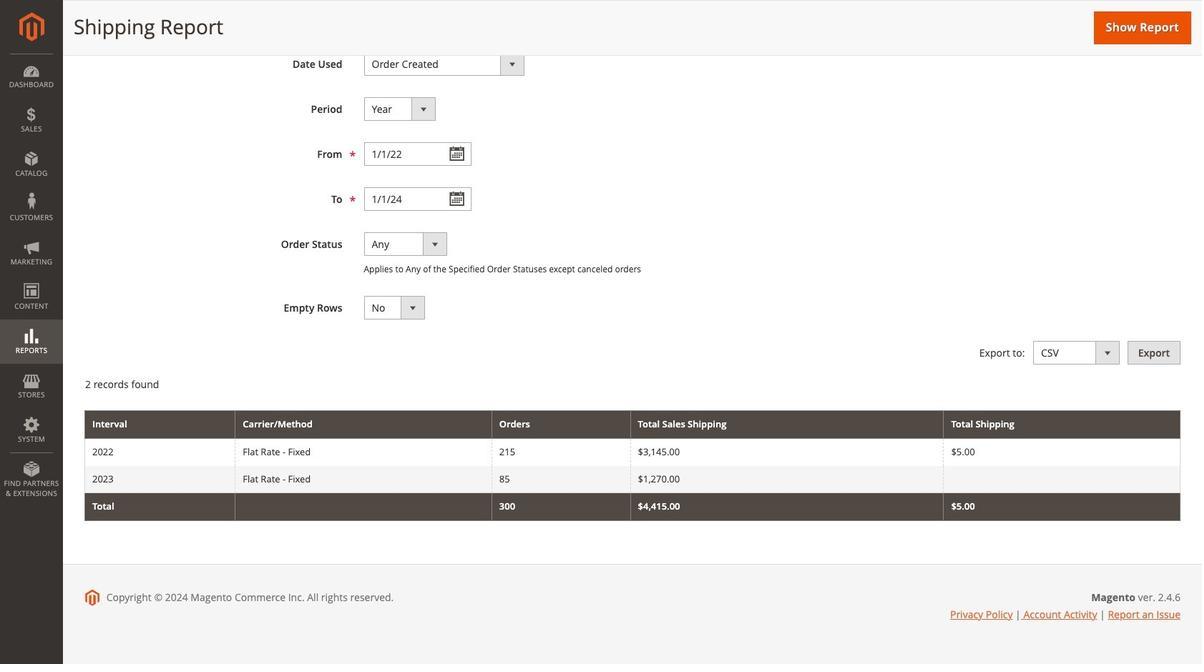 Task type: locate. For each thing, give the bounding box(es) containing it.
None text field
[[364, 142, 471, 166]]

None text field
[[364, 187, 471, 211]]

menu bar
[[0, 54, 63, 506]]



Task type: vqa. For each thing, say whether or not it's contained in the screenshot.
menu
no



Task type: describe. For each thing, give the bounding box(es) containing it.
magento admin panel image
[[19, 12, 44, 42]]



